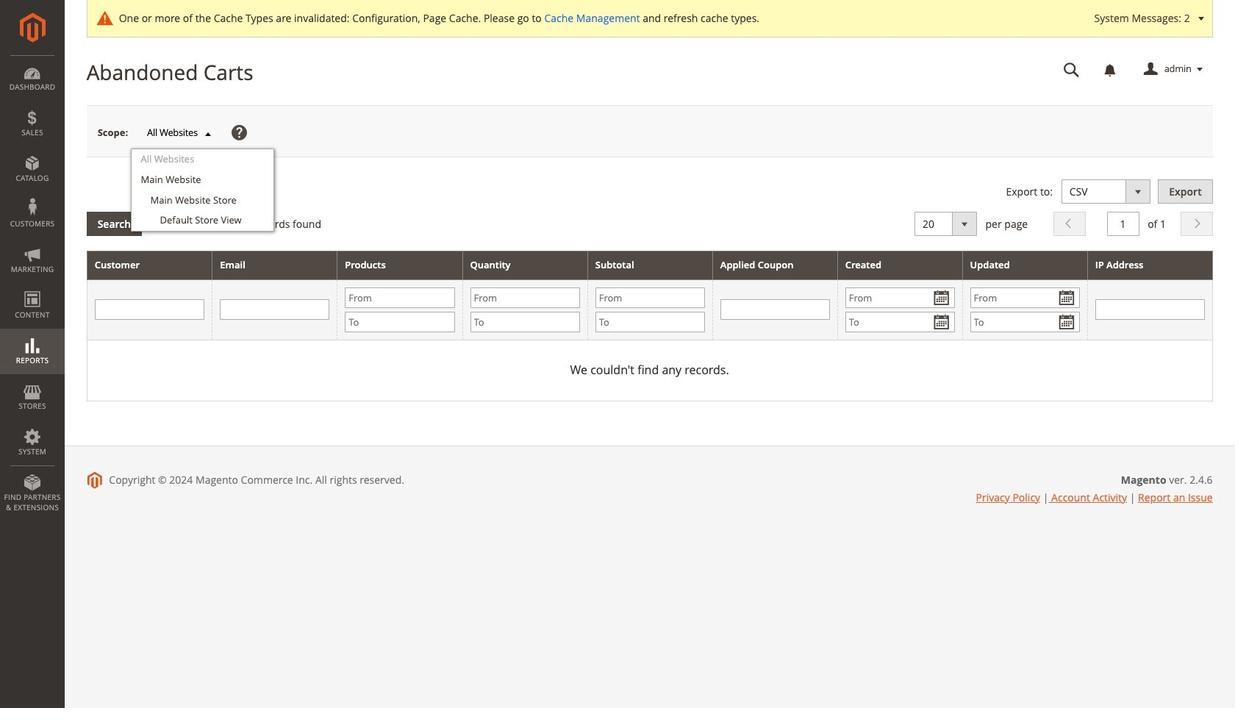 Task type: locate. For each thing, give the bounding box(es) containing it.
From text field
[[845, 287, 955, 308], [970, 287, 1080, 308]]

2 to text field from the left
[[845, 312, 955, 332]]

1 from text field from the left
[[345, 287, 455, 308]]

1 horizontal spatial from text field
[[470, 287, 580, 308]]

1 horizontal spatial from text field
[[970, 287, 1080, 308]]

1 horizontal spatial to text field
[[470, 312, 580, 332]]

0 horizontal spatial from text field
[[345, 287, 455, 308]]

3 to text field from the left
[[970, 312, 1080, 332]]

1 horizontal spatial to text field
[[845, 312, 955, 332]]

3 from text field from the left
[[595, 287, 705, 308]]

0 horizontal spatial to text field
[[595, 312, 705, 332]]

from text field for first to text field from the left
[[345, 287, 455, 308]]

To text field
[[595, 312, 705, 332], [845, 312, 955, 332], [970, 312, 1080, 332]]

2 from text field from the left
[[970, 287, 1080, 308]]

2 from text field from the left
[[470, 287, 580, 308]]

2 horizontal spatial to text field
[[970, 312, 1080, 332]]

from text field for 3rd to text box
[[970, 287, 1080, 308]]

0 horizontal spatial from text field
[[845, 287, 955, 308]]

None text field
[[1053, 57, 1090, 82], [95, 300, 205, 320], [220, 300, 330, 320], [1053, 57, 1090, 82], [95, 300, 205, 320], [220, 300, 330, 320]]

menu bar
[[0, 55, 65, 520]]

2 horizontal spatial from text field
[[595, 287, 705, 308]]

2 to text field from the left
[[470, 312, 580, 332]]

None text field
[[1107, 212, 1139, 236], [720, 300, 830, 320], [1095, 300, 1205, 320], [1107, 212, 1139, 236], [720, 300, 830, 320], [1095, 300, 1205, 320]]

1 from text field from the left
[[845, 287, 955, 308]]

from text field for 2nd to text box from left
[[845, 287, 955, 308]]

1 to text field from the left
[[595, 312, 705, 332]]

0 horizontal spatial to text field
[[345, 312, 455, 332]]

To text field
[[345, 312, 455, 332], [470, 312, 580, 332]]

From text field
[[345, 287, 455, 308], [470, 287, 580, 308], [595, 287, 705, 308]]



Task type: describe. For each thing, give the bounding box(es) containing it.
magento admin panel image
[[19, 12, 45, 43]]

1 to text field from the left
[[345, 312, 455, 332]]

from text field for first to text field from right
[[470, 287, 580, 308]]

from text field for first to text box
[[595, 287, 705, 308]]



Task type: vqa. For each thing, say whether or not it's contained in the screenshot.
option
no



